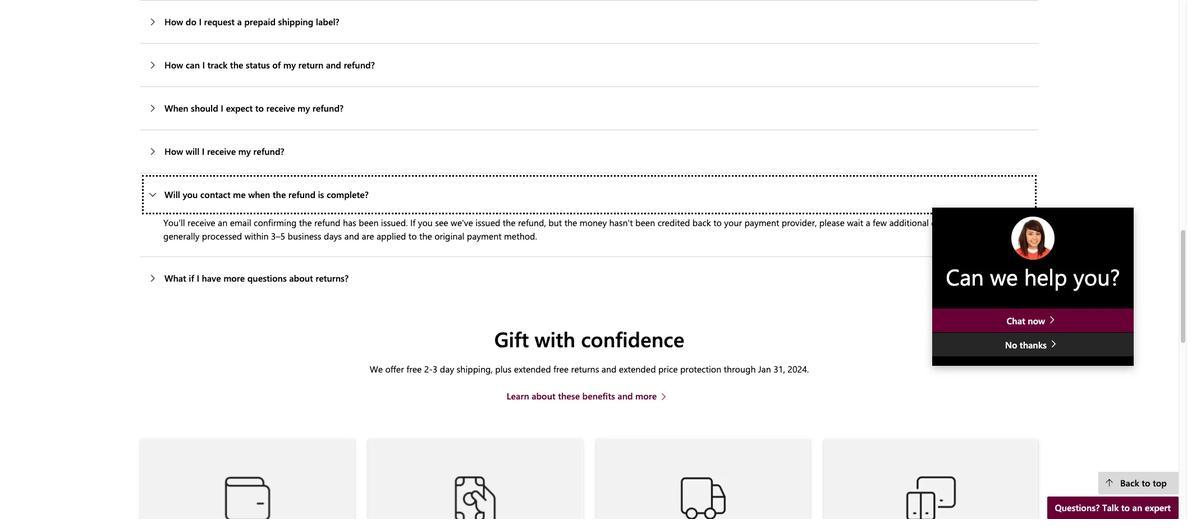 Task type: vqa. For each thing, say whether or not it's contained in the screenshot.
the left payment
yes



Task type: describe. For each thing, give the bounding box(es) containing it.
2024.
[[788, 363, 809, 375]]

back to top
[[1121, 477, 1167, 489]]

has
[[343, 217, 356, 228]]

and right benefits at the bottom of page
[[618, 390, 633, 402]]

days
[[324, 230, 342, 242]]

if
[[410, 217, 416, 228]]

returns?
[[316, 272, 349, 284]]

2 extended from the left
[[619, 363, 656, 375]]

1 extended from the left
[[514, 363, 551, 375]]

questions
[[247, 272, 287, 284]]

back
[[693, 217, 711, 228]]

0 horizontal spatial payment
[[467, 230, 502, 242]]

0 vertical spatial payment
[[745, 217, 780, 228]]

how can i track the status of my return and refund?
[[165, 59, 375, 71]]

is
[[318, 189, 324, 200]]

chat
[[1007, 315, 1026, 326]]

you inside you'll receive an email confirming the refund has been issued. if you see we've issued the refund, but the money hasn't been credited back to your payment provider, please wait a few additional days. refunds are generally processed within 3–5 business days and are applied to the original payment method.
[[418, 217, 433, 228]]

offer
[[385, 363, 404, 375]]

back
[[1121, 477, 1140, 489]]

chat now
[[1007, 315, 1048, 326]]

how can i track the status of my return and refund? button
[[140, 44, 1039, 86]]

status
[[246, 59, 270, 71]]

1 vertical spatial refund?
[[313, 102, 344, 114]]

learn about these benefits and more link
[[507, 390, 672, 403]]

complete?
[[327, 189, 369, 200]]

original
[[435, 230, 465, 242]]

3
[[433, 363, 438, 375]]

help
[[1024, 262, 1068, 291]]

can
[[186, 59, 200, 71]]

contact
[[200, 189, 231, 200]]

can we help you?
[[946, 262, 1121, 291]]

but
[[549, 217, 562, 228]]

within
[[245, 230, 269, 242]]

talk
[[1103, 502, 1119, 514]]

to left your at the top of the page
[[714, 217, 722, 228]]

to right expect
[[255, 102, 264, 114]]

now
[[1028, 315, 1046, 326]]

questions? talk to an expert
[[1055, 502, 1171, 514]]

refund,
[[518, 217, 546, 228]]

2 vertical spatial refund?
[[253, 145, 284, 157]]

plus
[[495, 363, 512, 375]]

the right track
[[230, 59, 243, 71]]

do
[[186, 16, 197, 27]]

expert
[[1145, 502, 1171, 514]]

back to top link
[[1099, 472, 1179, 495]]

31,
[[774, 363, 785, 375]]

business
[[288, 230, 322, 242]]

you inside dropdown button
[[183, 189, 198, 200]]

days.
[[932, 217, 952, 228]]

receive inside you'll receive an email confirming the refund has been issued. if you see we've issued the refund, but the money hasn't been credited back to your payment provider, please wait a few additional days. refunds are generally processed within 3–5 business days and are applied to the original payment method.
[[188, 217, 215, 228]]

issued.
[[381, 217, 408, 228]]

we offer free 2-3 day shipping, plus extended free returns and extended price protection through jan 31, 2024.
[[370, 363, 809, 375]]

the up business
[[299, 217, 312, 228]]

how for how will i receive my refund?
[[165, 145, 183, 157]]

we
[[990, 262, 1018, 291]]

credited
[[658, 217, 690, 228]]

questions? talk to an expert button
[[1047, 497, 1179, 519]]

will you contact me when the refund is complete? button
[[140, 173, 1039, 216]]

label?
[[316, 16, 339, 27]]

generally
[[163, 230, 200, 242]]

these
[[558, 390, 580, 402]]

your
[[724, 217, 742, 228]]

how do i request a prepaid shipping label?
[[165, 16, 339, 27]]

should
[[191, 102, 218, 114]]

and right returns
[[602, 363, 617, 375]]

1 horizontal spatial are
[[989, 217, 1001, 228]]

no
[[1005, 339, 1018, 351]]

how for how do i request a prepaid shipping label?
[[165, 16, 183, 27]]

with
[[535, 325, 576, 352]]

the up method.
[[503, 217, 516, 228]]

to left top
[[1142, 477, 1151, 489]]

0 vertical spatial receive
[[266, 102, 295, 114]]

2 vertical spatial my
[[238, 145, 251, 157]]

provider,
[[782, 217, 817, 228]]

jan
[[758, 363, 771, 375]]

see
[[435, 217, 448, 228]]

a inside dropdown button
[[237, 16, 242, 27]]

if
[[189, 272, 194, 284]]

we've
[[451, 217, 473, 228]]

the right when
[[273, 189, 286, 200]]

wait
[[847, 217, 864, 228]]

will
[[165, 189, 180, 200]]

of
[[272, 59, 281, 71]]

0 vertical spatial refund?
[[344, 59, 375, 71]]

top
[[1153, 477, 1167, 489]]

refund for is
[[288, 189, 316, 200]]

an inside dropdown button
[[1133, 502, 1143, 514]]

1 free from the left
[[407, 363, 422, 375]]

please
[[820, 217, 845, 228]]

day
[[440, 363, 454, 375]]



Task type: locate. For each thing, give the bounding box(es) containing it.
are right refunds on the right
[[989, 217, 1001, 228]]

i
[[199, 16, 202, 27], [202, 59, 205, 71], [221, 102, 223, 114], [202, 145, 205, 157], [197, 272, 199, 284]]

an
[[218, 217, 228, 228], [1133, 502, 1143, 514]]

and down has
[[344, 230, 359, 242]]

been right hasn't
[[636, 217, 655, 228]]

0 vertical spatial you
[[183, 189, 198, 200]]

method.
[[504, 230, 537, 242]]

refund? up will you contact me when the refund is complete?
[[253, 145, 284, 157]]

when
[[248, 189, 270, 200]]

price
[[659, 363, 678, 375]]

2 horizontal spatial my
[[298, 102, 310, 114]]

a
[[237, 16, 242, 27], [866, 217, 871, 228]]

money
[[580, 217, 607, 228]]

i for request
[[199, 16, 202, 27]]

and
[[326, 59, 341, 71], [344, 230, 359, 242], [602, 363, 617, 375], [618, 390, 633, 402]]

receive
[[266, 102, 295, 114], [207, 145, 236, 157], [188, 217, 215, 228]]

payment down issued
[[467, 230, 502, 242]]

1 vertical spatial an
[[1133, 502, 1143, 514]]

i right do at the top left of the page
[[199, 16, 202, 27]]

about left the these
[[532, 390, 556, 402]]

you right if
[[418, 217, 433, 228]]

i for expect
[[221, 102, 223, 114]]

refund up days
[[314, 217, 341, 228]]

1 vertical spatial how
[[165, 59, 183, 71]]

my
[[283, 59, 296, 71], [298, 102, 310, 114], [238, 145, 251, 157]]

gift
[[494, 325, 529, 352]]

chat now button
[[933, 309, 1134, 332]]

my down return
[[298, 102, 310, 114]]

1 horizontal spatial you
[[418, 217, 433, 228]]

3 how from the top
[[165, 145, 183, 157]]

1 horizontal spatial an
[[1133, 502, 1143, 514]]

return
[[298, 59, 324, 71]]

confirming
[[254, 217, 297, 228]]

an left "expert"
[[1133, 502, 1143, 514]]

how will i receive my refund? button
[[140, 130, 1039, 173]]

about left the "returns?"
[[289, 272, 313, 284]]

and inside you'll receive an email confirming the refund has been issued. if you see we've issued the refund, but the money hasn't been credited back to your payment provider, please wait a few additional days. refunds are generally processed within 3–5 business days and are applied to the original payment method.
[[344, 230, 359, 242]]

i right if
[[197, 272, 199, 284]]

refund? right return
[[344, 59, 375, 71]]

0 horizontal spatial you
[[183, 189, 198, 200]]

free left 2-
[[407, 363, 422, 375]]

0 horizontal spatial a
[[237, 16, 242, 27]]

0 horizontal spatial an
[[218, 217, 228, 228]]

a inside you'll receive an email confirming the refund has been issued. if you see we've issued the refund, but the money hasn't been credited back to your payment provider, please wait a few additional days. refunds are generally processed within 3–5 business days and are applied to the original payment method.
[[866, 217, 871, 228]]

1 horizontal spatial about
[[532, 390, 556, 402]]

0 vertical spatial about
[[289, 272, 313, 284]]

track
[[207, 59, 228, 71]]

1 horizontal spatial a
[[866, 217, 871, 228]]

extended left price
[[619, 363, 656, 375]]

refund? down return
[[313, 102, 344, 114]]

refund
[[288, 189, 316, 200], [314, 217, 341, 228]]

receive up generally
[[188, 217, 215, 228]]

1 horizontal spatial payment
[[745, 217, 780, 228]]

1 been from the left
[[359, 217, 379, 228]]

free left returns
[[554, 363, 569, 375]]

are left the 'applied'
[[362, 230, 374, 242]]

2 vertical spatial how
[[165, 145, 183, 157]]

2 free from the left
[[554, 363, 569, 375]]

0 vertical spatial an
[[218, 217, 228, 228]]

payment right your at the top of the page
[[745, 217, 780, 228]]

been
[[359, 217, 379, 228], [636, 217, 655, 228]]

issued
[[476, 217, 501, 228]]

a right request
[[237, 16, 242, 27]]

prepaid
[[244, 16, 276, 27]]

what if i have more questions about returns? button
[[140, 257, 1039, 300]]

more
[[224, 272, 245, 284], [636, 390, 657, 402]]

3–5
[[271, 230, 285, 242]]

0 horizontal spatial been
[[359, 217, 379, 228]]

can
[[946, 262, 984, 291]]

what if i have more questions about returns?
[[165, 272, 349, 284]]

1 how from the top
[[165, 16, 183, 27]]

protection
[[680, 363, 722, 375]]

i for have
[[197, 272, 199, 284]]

i right will
[[202, 145, 205, 157]]

receive right will
[[207, 145, 236, 157]]

an up the processed
[[218, 217, 228, 228]]

how left will
[[165, 145, 183, 157]]

how do i request a prepaid shipping label? button
[[140, 0, 1039, 43]]

been right has
[[359, 217, 379, 228]]

1 vertical spatial are
[[362, 230, 374, 242]]

the right but
[[565, 217, 577, 228]]

0 vertical spatial more
[[224, 272, 245, 284]]

0 vertical spatial are
[[989, 217, 1001, 228]]

2 vertical spatial receive
[[188, 217, 215, 228]]

refunds
[[954, 217, 986, 228]]

1 horizontal spatial extended
[[619, 363, 656, 375]]

when
[[165, 102, 188, 114]]

thanks
[[1020, 339, 1047, 351]]

you
[[183, 189, 198, 200], [418, 217, 433, 228]]

1 horizontal spatial my
[[283, 59, 296, 71]]

1 vertical spatial a
[[866, 217, 871, 228]]

will
[[186, 145, 200, 157]]

questions?
[[1055, 502, 1100, 514]]

how left do at the top left of the page
[[165, 16, 183, 27]]

extended
[[514, 363, 551, 375], [619, 363, 656, 375]]

i for track
[[202, 59, 205, 71]]

returns
[[571, 363, 599, 375]]

processed
[[202, 230, 242, 242]]

0 horizontal spatial about
[[289, 272, 313, 284]]

refund for has
[[314, 217, 341, 228]]

refund inside dropdown button
[[288, 189, 316, 200]]

a left few
[[866, 217, 871, 228]]

more inside dropdown button
[[224, 272, 245, 284]]

the
[[230, 59, 243, 71], [273, 189, 286, 200], [299, 217, 312, 228], [503, 217, 516, 228], [565, 217, 577, 228], [419, 230, 432, 242]]

0 horizontal spatial my
[[238, 145, 251, 157]]

learn about these benefits and more
[[507, 390, 657, 402]]

about inside dropdown button
[[289, 272, 313, 284]]

benefits
[[583, 390, 615, 402]]

how left can
[[165, 59, 183, 71]]

confidence
[[581, 325, 685, 352]]

how for how can i track the status of my return and refund?
[[165, 59, 183, 71]]

the left original
[[419, 230, 432, 242]]

1 vertical spatial about
[[532, 390, 556, 402]]

1 vertical spatial more
[[636, 390, 657, 402]]

no thanks
[[1005, 339, 1050, 351]]

you'll receive an email confirming the refund has been issued. if you see we've issued the refund, but the money hasn't been credited back to your payment provider, please wait a few additional days. refunds are generally processed within 3–5 business days and are applied to the original payment method.
[[163, 217, 1001, 242]]

how will i receive my refund?
[[165, 145, 284, 157]]

0 horizontal spatial more
[[224, 272, 245, 284]]

2 been from the left
[[636, 217, 655, 228]]

request
[[204, 16, 235, 27]]

1 vertical spatial my
[[298, 102, 310, 114]]

0 vertical spatial a
[[237, 16, 242, 27]]

more right have
[[224, 272, 245, 284]]

receive right expect
[[266, 102, 295, 114]]

to
[[255, 102, 264, 114], [714, 217, 722, 228], [409, 230, 417, 242], [1142, 477, 1151, 489], [1122, 502, 1130, 514]]

me
[[233, 189, 246, 200]]

we
[[370, 363, 383, 375]]

to right talk
[[1122, 502, 1130, 514]]

you right will
[[183, 189, 198, 200]]

few
[[873, 217, 887, 228]]

0 horizontal spatial are
[[362, 230, 374, 242]]

i left expect
[[221, 102, 223, 114]]

1 horizontal spatial been
[[636, 217, 655, 228]]

additional
[[890, 217, 929, 228]]

refund?
[[344, 59, 375, 71], [313, 102, 344, 114], [253, 145, 284, 157]]

applied
[[377, 230, 406, 242]]

will you contact me when the refund is complete?
[[165, 189, 369, 200]]

when should i expect to receive my refund? button
[[140, 87, 1039, 130]]

2 how from the top
[[165, 59, 183, 71]]

0 vertical spatial my
[[283, 59, 296, 71]]

0 vertical spatial how
[[165, 16, 183, 27]]

1 horizontal spatial free
[[554, 363, 569, 375]]

free
[[407, 363, 422, 375], [554, 363, 569, 375]]

more right benefits at the bottom of page
[[636, 390, 657, 402]]

0 horizontal spatial extended
[[514, 363, 551, 375]]

1 vertical spatial receive
[[207, 145, 236, 157]]

you?
[[1074, 262, 1121, 291]]

through
[[724, 363, 756, 375]]

1 vertical spatial refund
[[314, 217, 341, 228]]

refund left is
[[288, 189, 316, 200]]

have
[[202, 272, 221, 284]]

i for receive
[[202, 145, 205, 157]]

shipping
[[278, 16, 313, 27]]

extended right plus at left
[[514, 363, 551, 375]]

to down if
[[409, 230, 417, 242]]

0 vertical spatial refund
[[288, 189, 316, 200]]

my right of
[[283, 59, 296, 71]]

hasn't
[[609, 217, 633, 228]]

1 vertical spatial you
[[418, 217, 433, 228]]

1 horizontal spatial more
[[636, 390, 657, 402]]

what
[[165, 272, 186, 284]]

email
[[230, 217, 251, 228]]

0 horizontal spatial free
[[407, 363, 422, 375]]

and right return
[[326, 59, 341, 71]]

gift with confidence
[[494, 325, 685, 352]]

how
[[165, 16, 183, 27], [165, 59, 183, 71], [165, 145, 183, 157]]

no thanks button
[[933, 333, 1134, 357]]

refund inside you'll receive an email confirming the refund has been issued. if you see we've issued the refund, but the money hasn't been credited back to your payment provider, please wait a few additional days. refunds are generally processed within 3–5 business days and are applied to the original payment method.
[[314, 217, 341, 228]]

2-
[[424, 363, 433, 375]]

my up me
[[238, 145, 251, 157]]

and inside dropdown button
[[326, 59, 341, 71]]

1 vertical spatial payment
[[467, 230, 502, 242]]

an inside you'll receive an email confirming the refund has been issued. if you see we've issued the refund, but the money hasn't been credited back to your payment provider, please wait a few additional days. refunds are generally processed within 3–5 business days and are applied to the original payment method.
[[218, 217, 228, 228]]

i right can
[[202, 59, 205, 71]]



